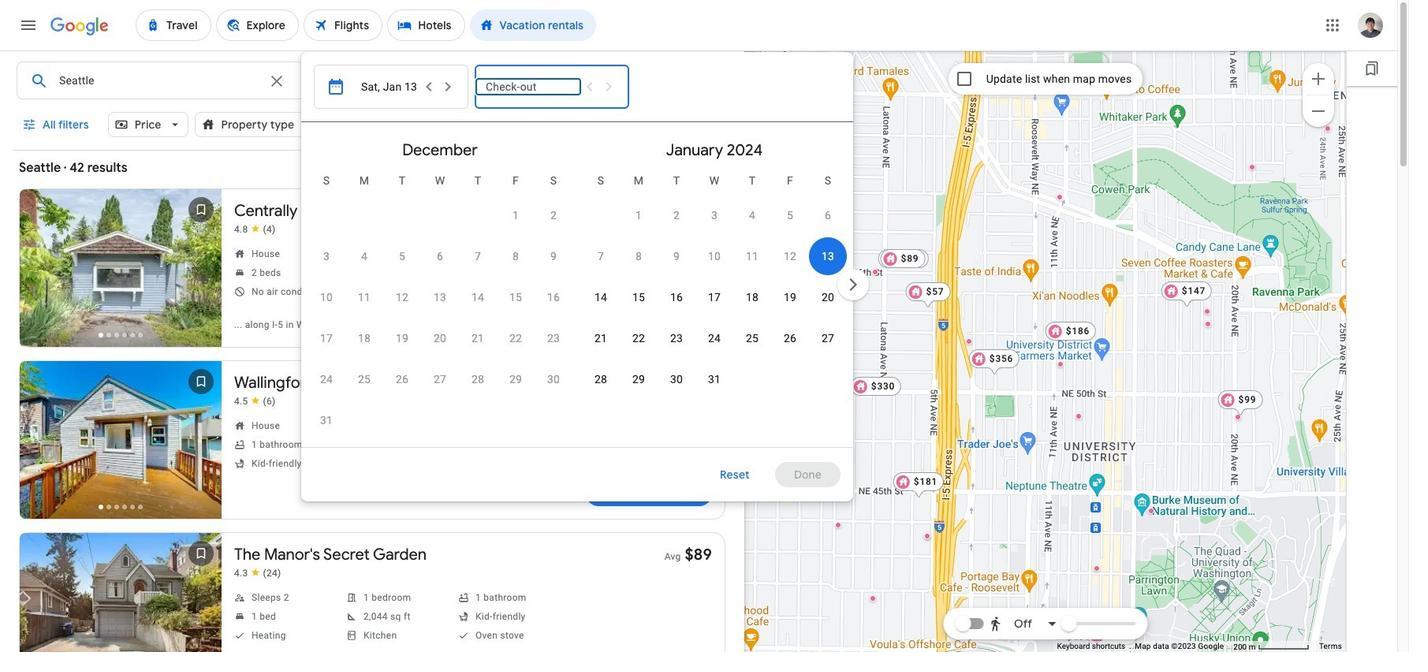 Task type: locate. For each thing, give the bounding box(es) containing it.
sat, dec 30 element
[[547, 371, 560, 387]]

wed, jan 31 element
[[708, 371, 721, 387]]

heart of the university district. amazing location. walk to uw and hospitals! image
[[1205, 321, 1211, 327]]

fri, jan 5 element
[[787, 207, 793, 223]]

sun, dec 10 element
[[320, 289, 333, 305]]

tue, jan 30 element
[[670, 371, 683, 387]]

fri, dec 8 element
[[513, 248, 519, 264]]

sat, jan 27 element
[[822, 330, 834, 346]]

1 photos list from the top
[[20, 189, 222, 363]]

tue, jan 16 element
[[670, 289, 683, 305]]

zoom out map image
[[1309, 101, 1328, 120]]

next image
[[834, 266, 872, 304]]

row up fri, dec 8 "element"
[[497, 188, 573, 236]]

2 row group from the left
[[582, 129, 847, 441]]

fri, dec 15 element
[[509, 289, 522, 305]]

sun, jan 28 element
[[595, 371, 607, 387]]

4.8 out of 5 stars from 4 reviews image
[[234, 223, 276, 236]]

4.5 out of 5 stars from 6 reviews image
[[234, 395, 276, 408]]

tue, jan 23 element
[[670, 330, 683, 346]]

thu, dec 28 element
[[472, 371, 484, 387]]

sat, dec 2 element
[[550, 207, 557, 223]]

row group
[[308, 129, 573, 441], [582, 129, 847, 441]]

5033a uw · charming 2b1.5b townhome in u district image
[[1058, 361, 1064, 367]]

photos list
[[20, 189, 222, 363], [20, 361, 222, 535], [20, 533, 222, 652]]

fri, dec 29 element
[[509, 371, 522, 387]]

row up wed, jan 31 element on the bottom
[[582, 318, 847, 359]]

wed, jan 24 element
[[708, 330, 721, 346]]

set check-in one day later. image
[[438, 77, 457, 96]]

photos list for 4.8 out of 5 stars from 4 reviews image
[[20, 189, 222, 363]]

1 row group from the left
[[308, 129, 573, 441]]

sun, dec 31 element
[[320, 412, 333, 428]]

sun, dec 24 element
[[320, 371, 333, 387]]

row
[[497, 188, 573, 236], [620, 188, 847, 236], [308, 236, 573, 277], [582, 236, 847, 277], [308, 277, 573, 318], [582, 277, 847, 318], [308, 318, 573, 359], [582, 318, 847, 359], [308, 359, 573, 400], [582, 359, 733, 400]]

sat, dec 23 element
[[547, 330, 560, 346]]

wed, dec 6 element
[[437, 248, 443, 264]]

fri, jan 19 element
[[784, 289, 797, 305]]

university motel suites image
[[1076, 413, 1082, 419]]

clear image
[[267, 72, 286, 91]]

grid inside dialog
[[308, 129, 847, 457]]

dialog
[[301, 52, 872, 502]]

Check-out text field
[[507, 62, 637, 99]]

mon, dec 11 element
[[358, 289, 371, 305]]

2 photos list from the top
[[20, 361, 222, 535]]

0 horizontal spatial row group
[[308, 129, 573, 441]]

huge home a block from green lake image
[[742, 136, 748, 142]]

sun, dec 17 element
[[320, 330, 333, 346]]

mon, jan 1 element
[[636, 207, 642, 223]]

photos list for 4.3 out of 5 stars from 24 reviews image
[[20, 533, 222, 652]]

thu, jan 18 element
[[746, 289, 759, 305]]

1 horizontal spatial row group
[[582, 129, 847, 441]]

tue, dec 5 element
[[399, 248, 405, 264]]

wed, dec 27 element
[[434, 371, 446, 387]]

thu, jan 4 element
[[749, 207, 756, 223]]

thu, dec 21 element
[[472, 330, 484, 346]]

thu, jan 11 element
[[746, 248, 759, 264]]

newly remodeled modern space w/ speed internet! image
[[924, 533, 931, 539]]

3 photos list from the top
[[20, 533, 222, 652]]

grid
[[308, 129, 847, 457]]

sat, jan 20 element
[[822, 289, 834, 305]]

row down wed, dec 20 element
[[308, 359, 573, 400]]



Task type: describe. For each thing, give the bounding box(es) containing it.
tue, jan 2 element
[[673, 207, 680, 223]]

ravenna farm house - four bedroom home with fireplace image
[[1204, 308, 1211, 314]]

mon, dec 4 element
[[361, 248, 368, 264]]

tue, dec 26 element
[[396, 371, 409, 387]]

4.3 out of 5 stars from 24 reviews image
[[234, 567, 281, 580]]

set check-in one day earlier. image
[[420, 77, 438, 96]]

sun, dec 3 element
[[323, 248, 330, 264]]

mon, jan 15 element
[[632, 289, 645, 305]]

mon, dec 18 element
[[358, 330, 371, 346]]

apartment in university district- micro studio image
[[1235, 414, 1241, 420]]

tue, jan 9 element
[[673, 248, 680, 264]]

row down wed, dec 6 element
[[308, 277, 573, 318]]

map region
[[745, 50, 1347, 652]]

row up wed, dec 27 element
[[308, 318, 573, 359]]

row down wed, jan 10 element
[[582, 277, 847, 318]]

wed, jan 17 element
[[708, 289, 721, 305]]

dialog inside filters form
[[301, 52, 872, 502]]

modern and artsy 2 bed, 1 bath green lake/wallingford private retreat image
[[872, 269, 879, 275]]

fri, dec 22 element
[[509, 330, 522, 346]]

zrv1 - prime roosevelt contemporary studio, olympic views image
[[1083, 86, 1089, 92]]

row up the thu, jan 11 element
[[620, 188, 847, 236]]

tue, dec 12 element
[[396, 289, 409, 305]]

sat, dec 9 element
[[550, 248, 557, 264]]

craftsman corridor - free parking - fast wifi - near uw - studio with terrace image
[[1325, 125, 1331, 131]]

mon, jan 8 element
[[636, 248, 642, 264]]

mon, jan 29 element
[[632, 371, 645, 387]]

mon, jan 22 element
[[632, 330, 645, 346]]

sat, jan 13, departure date. element
[[822, 248, 834, 264]]

wed, dec 13 element
[[434, 289, 446, 305]]

fri, dec 1 element
[[513, 207, 519, 223]]

Check-in text field
[[353, 62, 482, 99]]

fri, jan 12 element
[[784, 248, 797, 264]]

row down mon, jan 22 element
[[582, 359, 733, 400]]

forest apartment - free parking - fast wifi - ac image
[[1249, 164, 1256, 170]]

sun, jan 14 element
[[595, 289, 607, 305]]

sat, jan 6 element
[[825, 207, 831, 223]]

fri, jan 26 element
[[784, 330, 797, 346]]

zoom in map image
[[1309, 69, 1328, 88]]

row down wed, jan 3 element on the right of the page
[[582, 236, 847, 277]]

sun, jan 21 element
[[595, 330, 607, 346]]

row up wed, dec 13 element on the left
[[308, 236, 573, 277]]

tue, dec 19 element
[[396, 330, 409, 346]]

summer in seattle - 4-bedroom family home with free off-street parking! image
[[870, 595, 876, 601]]

main menu image
[[19, 16, 38, 35]]

filters form
[[13, 50, 872, 547]]

cozy private suite near u-district + free parking & fast internet image
[[966, 338, 972, 344]]

welcome to ravennity! very close to light rail, uw, greenlake image
[[1057, 194, 1063, 200]]

thu, jan 25 element
[[746, 330, 759, 346]]

wed, jan 10 element
[[708, 248, 721, 264]]

wed, dec 20 element
[[434, 330, 446, 346]]

thu, dec 14 element
[[472, 289, 484, 305]]

thu, dec 7 element
[[475, 248, 481, 264]]

sat, dec 16 element
[[547, 289, 560, 305]]

sun, jan 7 element
[[598, 248, 604, 264]]

new stylish private master suite in wallingford image
[[835, 522, 842, 528]]

photos list for 4.5 out of 5 stars from 6 reviews 'image'
[[20, 361, 222, 535]]

mon, dec 25 element
[[358, 371, 371, 387]]

cozy home w/ outdoor patio & high speed internet! image
[[925, 533, 931, 539]]

quintessential seattle apartment - close to everything! image
[[1148, 508, 1155, 514]]

wed, jan 3 element
[[711, 207, 718, 223]]

quintessential seattle apartment - close to everything! image
[[1094, 565, 1100, 571]]



Task type: vqa. For each thing, say whether or not it's contained in the screenshot.
Wed, Jan 24 element
yes



